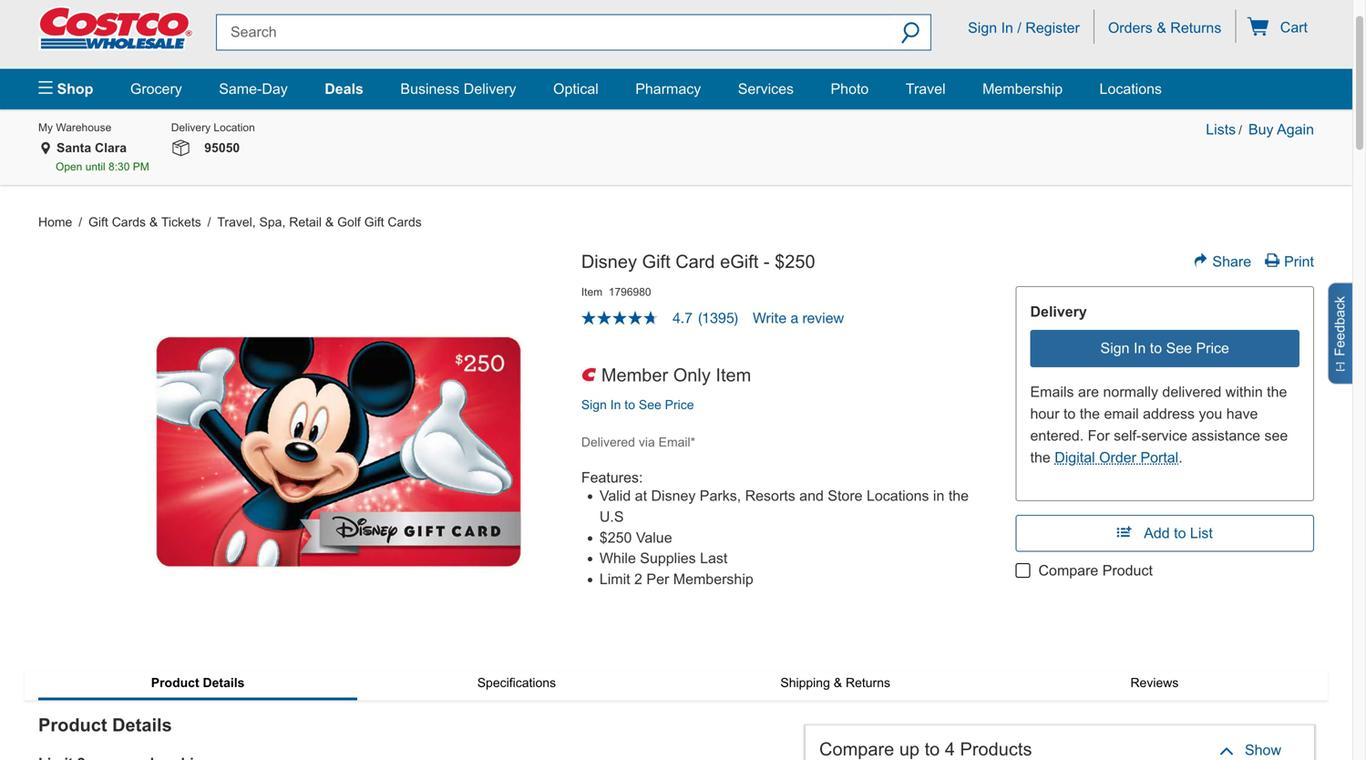 Task type: locate. For each thing, give the bounding box(es) containing it.
buy again link
[[1249, 121, 1314, 138]]

business
[[401, 80, 460, 97]]

membership down sign in / register at the right top of the page
[[983, 80, 1063, 97]]

delivery inside main "element"
[[464, 80, 516, 97]]

Search text field
[[216, 14, 890, 50]]

item right only
[[716, 365, 751, 385]]

specifications link
[[357, 672, 676, 693]]

features:
[[581, 469, 643, 486]]

0 vertical spatial returns
[[1171, 20, 1222, 36]]

grocery
[[130, 80, 182, 97]]

disney right at
[[651, 488, 696, 504]]

1 vertical spatial details
[[112, 715, 172, 735]]

my
[[38, 121, 53, 134]]

in left / on the top right
[[1001, 20, 1014, 36]]

0 vertical spatial membership
[[983, 80, 1063, 97]]

item left 1796980
[[581, 286, 603, 298]]

1 horizontal spatial gift
[[364, 215, 384, 229]]

to inside compare products "region"
[[925, 739, 940, 759]]

0 vertical spatial disney
[[581, 252, 637, 272]]

delivery for delivery location
[[171, 121, 211, 134]]

1 vertical spatial returns
[[846, 676, 891, 690]]

within
[[1226, 384, 1263, 400]]

$250
[[775, 252, 815, 272], [600, 529, 632, 546]]

0 vertical spatial details
[[203, 676, 245, 690]]

1 vertical spatial product details
[[38, 715, 172, 735]]

cards left tickets
[[112, 215, 146, 229]]

santa clara button
[[53, 139, 127, 157]]

1 vertical spatial compare
[[819, 739, 894, 759]]

to
[[625, 398, 635, 412], [1064, 405, 1076, 422], [1174, 525, 1186, 541], [925, 739, 940, 759]]

features: valid at disney parks, resorts and store locations in the u.s $250 value while supplies last limit 2 per membership
[[581, 469, 969, 587]]

in
[[1001, 20, 1014, 36], [610, 398, 621, 412]]

4.7 (1395)
[[673, 309, 738, 326]]

buy
[[1249, 121, 1274, 138]]

delivery up emails at the right of page
[[1030, 304, 1087, 320]]

1 horizontal spatial locations
[[1100, 80, 1162, 97]]

1 vertical spatial $250
[[600, 529, 632, 546]]

delivery up 95050 button
[[171, 121, 211, 134]]

email*
[[659, 435, 696, 449]]

shop
[[53, 80, 93, 97]]

1 vertical spatial product
[[151, 676, 199, 690]]

0 horizontal spatial in
[[610, 398, 621, 412]]

1 vertical spatial membership
[[673, 571, 754, 587]]

0 vertical spatial in
[[1001, 20, 1014, 36]]

shipping & returns link
[[676, 672, 995, 693]]

returns right orders
[[1171, 20, 1222, 36]]

and
[[800, 488, 824, 504]]

disney gift card egift - $250
[[581, 252, 815, 272]]

-
[[764, 252, 770, 272]]

sign up the delivered
[[581, 398, 607, 412]]

santa
[[57, 141, 91, 155]]

compare inside "region"
[[819, 739, 894, 759]]

disney
[[581, 252, 637, 272], [651, 488, 696, 504]]

0 horizontal spatial item
[[581, 286, 603, 298]]

0 vertical spatial item
[[581, 286, 603, 298]]

1 vertical spatial in
[[610, 398, 621, 412]]

2 vertical spatial product
[[38, 715, 107, 735]]

grocery link
[[130, 80, 182, 97]]

0 horizontal spatial locations
[[867, 488, 929, 504]]

compare products region
[[806, 726, 1314, 760]]

1 vertical spatial locations
[[867, 488, 929, 504]]

the down entered.
[[1030, 449, 1051, 466]]

returns right shipping
[[846, 676, 891, 690]]

clara
[[95, 141, 127, 155]]

1 horizontal spatial disney
[[651, 488, 696, 504]]

add
[[1144, 525, 1170, 541]]

0 vertical spatial delivery
[[464, 80, 516, 97]]

0 horizontal spatial delivery
[[171, 121, 211, 134]]

2 horizontal spatial delivery
[[1030, 304, 1087, 320]]

1 horizontal spatial returns
[[1171, 20, 1222, 36]]

1 vertical spatial disney
[[651, 488, 696, 504]]

print
[[1284, 254, 1314, 270]]

photo link
[[831, 80, 869, 97]]

1 horizontal spatial cards
[[388, 215, 422, 229]]

value
[[636, 529, 672, 546]]

2
[[634, 571, 643, 587]]

to left list
[[1174, 525, 1186, 541]]

1 horizontal spatial sign
[[968, 20, 997, 36]]

$250 up while
[[600, 529, 632, 546]]

locations left the in
[[867, 488, 929, 504]]

$250 inside the features: valid at disney parks, resorts and store locations in the u.s $250 value while supplies last limit 2 per membership
[[600, 529, 632, 546]]

2 vertical spatial delivery
[[1030, 304, 1087, 320]]

0 horizontal spatial returns
[[846, 676, 891, 690]]

shipping & returns
[[781, 676, 891, 690]]

sign left / on the top right
[[968, 20, 997, 36]]

product details link
[[38, 672, 357, 698]]

0 horizontal spatial membership
[[673, 571, 754, 587]]

price
[[665, 398, 694, 412]]

up
[[899, 739, 920, 759]]

cards right golf
[[388, 215, 422, 229]]

0 horizontal spatial details
[[112, 715, 172, 735]]

returns for orders & returns
[[1171, 20, 1222, 36]]

membership inside main "element"
[[983, 80, 1063, 97]]

emails
[[1030, 384, 1074, 400]]

2 horizontal spatial product
[[1103, 563, 1153, 579]]

0 vertical spatial product
[[1103, 563, 1153, 579]]

to right hour
[[1064, 405, 1076, 422]]

pharmacy
[[636, 80, 701, 97]]

emails are normally delivered within the hour to the email address you have entered. for self-service assistance see the
[[1030, 384, 1288, 466]]

compare product
[[1039, 563, 1153, 579]]

0 vertical spatial compare
[[1039, 563, 1099, 579]]

lists
[[1206, 121, 1236, 138]]

order
[[1099, 449, 1137, 466]]

to left 4
[[925, 739, 940, 759]]

lists link
[[1206, 121, 1236, 138]]

compare for compare up to 4 products
[[819, 739, 894, 759]]

locations inside the features: valid at disney parks, resorts and store locations in the u.s $250 value while supplies last limit 2 per membership
[[867, 488, 929, 504]]

sign
[[968, 20, 997, 36], [581, 398, 607, 412]]

0 horizontal spatial $250
[[600, 529, 632, 546]]

1 horizontal spatial compare
[[1039, 563, 1099, 579]]

day
[[262, 80, 288, 97]]

0 horizontal spatial gift
[[88, 215, 108, 229]]

same-day link
[[219, 80, 288, 97]]

0 vertical spatial locations
[[1100, 80, 1162, 97]]

shop link
[[38, 69, 110, 110]]

golf
[[337, 215, 361, 229]]

membership link
[[983, 80, 1063, 97]]

0 vertical spatial product details
[[151, 676, 245, 690]]

8:30
[[109, 160, 130, 173]]

1 horizontal spatial product
[[151, 676, 199, 690]]

& left golf
[[325, 215, 334, 229]]

disney up item 1796980
[[581, 252, 637, 272]]

locations down orders
[[1100, 80, 1162, 97]]

cart
[[1276, 19, 1308, 36]]

see
[[639, 398, 662, 412]]

1 horizontal spatial item
[[716, 365, 751, 385]]

limit
[[600, 571, 630, 587]]

main element
[[38, 69, 1314, 110]]

1 horizontal spatial in
[[1001, 20, 1014, 36]]

gift left card
[[642, 252, 671, 272]]

1 vertical spatial delivery
[[171, 121, 211, 134]]

None button
[[1030, 330, 1300, 367]]

0 vertical spatial $250
[[775, 252, 815, 272]]

item
[[581, 286, 603, 298], [716, 365, 751, 385]]

2 horizontal spatial gift
[[642, 252, 671, 272]]

sign in / register
[[968, 20, 1080, 36]]

sign in to see price link
[[581, 398, 694, 412]]

travel
[[906, 80, 946, 97]]

locations inside main "element"
[[1100, 80, 1162, 97]]

returns
[[1171, 20, 1222, 36], [846, 676, 891, 690]]

sign for sign in / register
[[968, 20, 997, 36]]

write a review button
[[753, 309, 844, 326]]

1 horizontal spatial membership
[[983, 80, 1063, 97]]

travel,
[[217, 215, 256, 229]]

0 vertical spatial sign
[[968, 20, 997, 36]]

delivery right business
[[464, 80, 516, 97]]

in left see
[[610, 398, 621, 412]]

Search text field
[[216, 14, 890, 50]]

0 horizontal spatial cards
[[112, 215, 146, 229]]

0 horizontal spatial compare
[[819, 739, 894, 759]]

are
[[1078, 384, 1099, 400]]

gift
[[88, 215, 108, 229], [364, 215, 384, 229], [642, 252, 671, 272]]

the right the in
[[949, 488, 969, 504]]

$250 right -
[[775, 252, 815, 272]]

compare up to 4 products
[[819, 739, 1032, 759]]

membership inside the features: valid at disney parks, resorts and store locations in the u.s $250 value while supplies last limit 2 per membership
[[673, 571, 754, 587]]

assistance
[[1192, 427, 1261, 444]]

search image
[[901, 23, 920, 47]]

digital
[[1055, 449, 1095, 466]]

location
[[214, 121, 255, 134]]

(1395)
[[698, 309, 738, 326]]

gift right home link at the left of page
[[88, 215, 108, 229]]

sign in to see price
[[581, 398, 694, 412]]

& right shipping
[[834, 676, 842, 690]]

1 horizontal spatial $250
[[775, 252, 815, 272]]

1 horizontal spatial delivery
[[464, 80, 516, 97]]

optical link
[[553, 80, 599, 97]]

1 vertical spatial sign
[[581, 398, 607, 412]]

membership down last
[[673, 571, 754, 587]]

0 horizontal spatial sign
[[581, 398, 607, 412]]

business delivery link
[[401, 80, 516, 97]]

gift right golf
[[364, 215, 384, 229]]

via
[[639, 435, 655, 449]]



Task type: describe. For each thing, give the bounding box(es) containing it.
feedback
[[1333, 296, 1348, 356]]

cart link
[[1236, 10, 1314, 43]]

at
[[635, 488, 647, 504]]

card
[[676, 252, 715, 272]]

write a review
[[753, 309, 844, 326]]

4
[[945, 739, 955, 759]]

warehouse
[[56, 121, 111, 134]]

have
[[1227, 405, 1258, 422]]

address
[[1143, 405, 1195, 422]]

0 horizontal spatial product
[[38, 715, 107, 735]]

resorts
[[745, 488, 795, 504]]

business delivery
[[401, 80, 516, 97]]

show button
[[1216, 739, 1287, 760]]

1796980
[[609, 286, 651, 298]]

buy again
[[1249, 121, 1314, 138]]

orders
[[1108, 20, 1153, 36]]

to inside emails are normally delivered within the hour to the email address you have entered. for self-service assistance see the
[[1064, 405, 1076, 422]]

print link
[[1265, 254, 1314, 270]]

tickets
[[161, 215, 201, 229]]

4.7
[[673, 309, 693, 326]]

home link
[[38, 215, 72, 229]]

valid
[[600, 488, 631, 504]]

the right within
[[1267, 384, 1287, 400]]

share link
[[1194, 254, 1252, 270]]

the inside the features: valid at disney parks, resorts and store locations in the u.s $250 value while supplies last limit 2 per membership
[[949, 488, 969, 504]]

show
[[1245, 742, 1282, 758]]

travel, spa, retail & golf gift cards link
[[217, 215, 422, 229]]

services link
[[738, 80, 794, 97]]

parks,
[[700, 488, 741, 504]]

delivery location
[[171, 121, 255, 134]]

returns for shipping & returns
[[846, 676, 891, 690]]

my warehouse
[[38, 121, 111, 134]]

95050 button
[[191, 139, 250, 157]]

in for /
[[1001, 20, 1014, 36]]

in for to
[[610, 398, 621, 412]]

register
[[1026, 20, 1080, 36]]

open
[[56, 160, 82, 173]]

per
[[647, 571, 669, 587]]

product details inside "product details" link
[[151, 676, 245, 690]]

2 cards from the left
[[388, 215, 422, 229]]

pm
[[133, 160, 149, 173]]

email
[[1104, 405, 1139, 422]]

store
[[828, 488, 863, 504]]

service
[[1142, 427, 1188, 444]]

/
[[1018, 20, 1022, 36]]

pharmacy link
[[636, 80, 701, 97]]

view larger image 1 image
[[138, 252, 540, 654]]

see
[[1265, 427, 1288, 444]]

1 vertical spatial item
[[716, 365, 751, 385]]

again
[[1277, 121, 1314, 138]]

share
[[1213, 254, 1252, 270]]

for
[[1088, 427, 1110, 444]]

review
[[803, 309, 844, 326]]

in
[[933, 488, 945, 504]]

disney inside the features: valid at disney parks, resorts and store locations in the u.s $250 value while supplies last limit 2 per membership
[[651, 488, 696, 504]]

a
[[791, 309, 799, 326]]

list
[[1190, 525, 1213, 541]]

spa,
[[259, 215, 286, 229]]

santa clara open until 8:30 pm
[[56, 141, 149, 173]]

delivered via email*
[[581, 435, 696, 449]]

orders & returns link
[[1095, 10, 1235, 43]]

until
[[85, 160, 105, 173]]

orders & returns
[[1108, 20, 1222, 36]]

to inside popup button
[[1174, 525, 1186, 541]]

delivered
[[581, 435, 635, 449]]

digital order portal link
[[1055, 449, 1179, 466]]

specifications
[[477, 676, 556, 690]]

optical
[[553, 80, 599, 97]]

supplies
[[640, 550, 696, 567]]

last
[[700, 550, 728, 567]]

95050
[[204, 141, 240, 155]]

sign in / register link
[[954, 10, 1094, 43]]

travel, spa, retail & golf gift cards
[[217, 215, 422, 229]]

0 horizontal spatial disney
[[581, 252, 637, 272]]

digital order portal .
[[1055, 449, 1183, 466]]

portal
[[1141, 449, 1179, 466]]

add to list button
[[1016, 515, 1314, 552]]

hour
[[1030, 405, 1060, 422]]

gift cards & tickets link
[[88, 215, 205, 229]]

sign for sign in to see price
[[581, 398, 607, 412]]

delivery for delivery
[[1030, 304, 1087, 320]]

1 horizontal spatial details
[[203, 676, 245, 690]]

entered.
[[1030, 427, 1084, 444]]

& right orders
[[1157, 20, 1167, 36]]

compare for compare product
[[1039, 563, 1099, 579]]

same-
[[219, 80, 262, 97]]

products
[[960, 739, 1032, 759]]

home
[[38, 215, 72, 229]]

services
[[738, 80, 794, 97]]

egift
[[720, 252, 759, 272]]

costco us homepage image
[[38, 6, 193, 50]]

the down are at the bottom right of the page
[[1080, 405, 1100, 422]]

retail
[[289, 215, 322, 229]]

write
[[753, 309, 787, 326]]

gift cards & tickets
[[88, 215, 205, 229]]

& left tickets
[[149, 215, 158, 229]]

1 cards from the left
[[112, 215, 146, 229]]

to left see
[[625, 398, 635, 412]]

while
[[600, 550, 636, 567]]

feedback link
[[1328, 283, 1360, 385]]



Task type: vqa. For each thing, say whether or not it's contained in the screenshot.
Locations
yes



